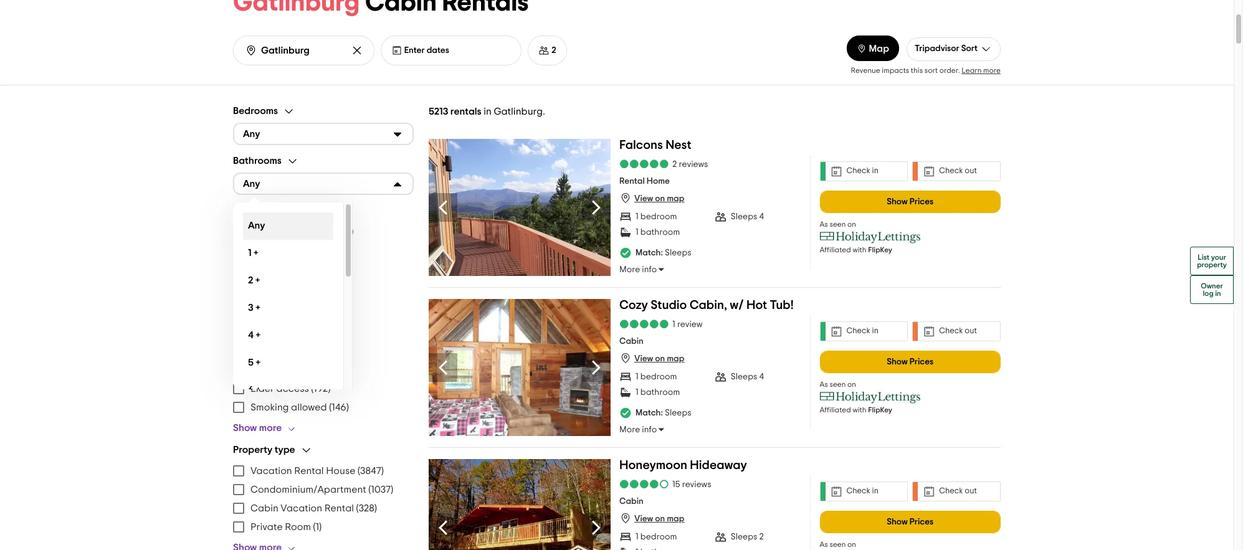 Task type: locate. For each thing, give the bounding box(es) containing it.
affiliated with flipkey for falcons nest
[[820, 246, 893, 254]]

1 prices from the top
[[910, 197, 934, 206]]

1 map from the top
[[667, 195, 685, 203]]

6 +
[[248, 385, 261, 395]]

1 vertical spatial affiliated with flipkey
[[820, 406, 893, 414]]

more for cozy studio cabin, w/ hot tub!
[[620, 426, 641, 435]]

1 vertical spatial flipkey
[[869, 406, 893, 414]]

bedroom down 15
[[641, 533, 678, 542]]

affiliated
[[820, 246, 852, 254], [820, 406, 852, 414]]

group
[[233, 105, 414, 145], [233, 155, 414, 404], [233, 205, 414, 315], [233, 325, 414, 434], [233, 444, 414, 551]]

washer/dryer
[[251, 264, 314, 274]]

clear image
[[351, 44, 363, 57]]

view on map button down 15
[[620, 513, 685, 525]]

more info up honeymoon
[[620, 426, 657, 435]]

sleeps for 2 reviews
[[731, 213, 758, 221]]

condominium/apartment (1037)
[[251, 485, 393, 495]]

amenities
[[233, 206, 277, 216]]

info up honeymoon
[[642, 426, 657, 435]]

1 view from the top
[[635, 195, 654, 203]]

cabin up the private
[[251, 504, 279, 514]]

more up cozy
[[620, 266, 641, 274]]

falcons nest link
[[620, 139, 692, 156]]

2 1 bedroom from the top
[[636, 373, 678, 382]]

1 vertical spatial check in
[[847, 327, 879, 335]]

in for falcons nest
[[873, 167, 879, 175]]

2 affiliated from the top
[[820, 406, 852, 414]]

group containing amenities
[[233, 205, 414, 315]]

cabin down cozy
[[620, 337, 644, 346]]

seen
[[830, 220, 846, 228], [830, 381, 846, 388], [830, 541, 846, 548]]

1 bedroom down 15
[[636, 533, 678, 542]]

2 vertical spatial menu
[[233, 462, 414, 537]]

0 vertical spatial reviews
[[679, 160, 709, 169]]

match: up honeymoon
[[636, 409, 663, 418]]

1 sleeps 4 from the top
[[731, 213, 764, 221]]

rental
[[620, 177, 645, 186], [294, 466, 324, 476], [325, 504, 354, 514]]

2 vertical spatial 4
[[760, 373, 764, 382]]

3 show prices from the top
[[887, 518, 934, 527]]

more inside show more dropdown button
[[259, 423, 282, 433]]

1 as from the top
[[820, 220, 829, 228]]

seen for cozy studio cabin, w/ hot tub!
[[830, 381, 846, 388]]

affiliated with flipkey
[[820, 246, 893, 254], [820, 406, 893, 414]]

show all button
[[233, 302, 270, 315]]

falcons nest, vacation rental in gatlinburg image
[[429, 139, 611, 276]]

2 vertical spatial check out
[[940, 488, 978, 496]]

1 more info from the top
[[620, 266, 657, 274]]

reviews for 2 reviews
[[679, 160, 709, 169]]

3 map from the top
[[667, 515, 685, 524]]

view on map button down home
[[620, 192, 685, 205]]

0 vertical spatial bathroom
[[641, 228, 680, 237]]

0 vertical spatial out
[[965, 167, 978, 175]]

cabin inside menu
[[251, 504, 279, 514]]

rental up the condominium/apartment
[[294, 466, 324, 476]]

0 vertical spatial as seen on
[[820, 220, 857, 228]]

tripadvisor
[[915, 44, 960, 53]]

3 menu from the top
[[233, 462, 414, 537]]

with
[[853, 246, 867, 254], [853, 406, 867, 414]]

show prices for honeymoon hideaway
[[887, 518, 934, 527]]

dates
[[427, 46, 450, 55]]

0 vertical spatial check in
[[847, 167, 879, 175]]

0 vertical spatial rental
[[620, 177, 645, 186]]

2 match: from the top
[[636, 409, 663, 418]]

2 +
[[248, 276, 260, 286]]

1 vertical spatial view on map button
[[620, 352, 685, 365]]

1 vertical spatial sleeps 4
[[731, 373, 764, 382]]

show prices button for cozy studio cabin, w/ hot tub!
[[820, 351, 1001, 373]]

2 vertical spatial seen
[[830, 541, 846, 548]]

2 inside popup button
[[552, 46, 557, 55]]

2
[[552, 46, 557, 55], [673, 160, 677, 169], [248, 276, 253, 286], [760, 533, 764, 542]]

2 with from the top
[[853, 406, 867, 414]]

0 vertical spatial sleeps 4
[[731, 213, 764, 221]]

2 show prices button from the top
[[820, 351, 1001, 373]]

map
[[870, 43, 890, 53]]

cabin vacation rental (328)
[[251, 504, 377, 514]]

bathrooms
[[233, 156, 282, 166]]

0 vertical spatial with
[[853, 246, 867, 254]]

2 sleeps 4 from the top
[[731, 373, 764, 382]]

1 flipkey from the top
[[869, 246, 893, 254]]

check in for falcons nest
[[847, 167, 879, 175]]

1 affiliated from the top
[[820, 246, 852, 254]]

1 bathroom for studio
[[636, 388, 680, 397]]

2 vertical spatial out
[[965, 488, 978, 496]]

sort
[[925, 66, 938, 74]]

group containing bathrooms
[[233, 155, 414, 404]]

show inside button
[[233, 303, 257, 313]]

1 vertical spatial more
[[620, 426, 641, 435]]

1 bedroom for falcons
[[636, 213, 678, 221]]

group containing bedrooms
[[233, 105, 414, 145]]

more
[[984, 66, 1001, 74], [259, 423, 282, 433]]

0 vertical spatial show prices
[[887, 197, 934, 206]]

2 any button from the top
[[233, 172, 414, 195]]

2 vertical spatial prices
[[910, 518, 934, 527]]

bedroom down 1 review
[[641, 373, 678, 382]]

view on map down 15
[[635, 515, 685, 524]]

2 show prices from the top
[[887, 358, 934, 366]]

group containing suitability
[[233, 325, 414, 434]]

15
[[673, 480, 681, 489]]

more up honeymoon
[[620, 426, 641, 435]]

1 vertical spatial holidaylettings.com logo image
[[820, 391, 922, 404]]

impacts
[[883, 66, 910, 74]]

1 vertical spatial more info
[[620, 426, 657, 435]]

prices for cozy studio cabin, w/ hot tub!
[[910, 358, 934, 366]]

1 holidaylettings.com logo image from the top
[[820, 231, 922, 244]]

1 bathroom
[[636, 228, 680, 237], [636, 388, 680, 397]]

0 vertical spatial map
[[667, 195, 685, 203]]

0 vertical spatial any button
[[233, 123, 414, 145]]

4 inside list box
[[248, 331, 254, 340]]

2 more from the top
[[620, 426, 641, 435]]

cozy studio cabin, w/ hot tub!, vacation rental in gatlinburg image
[[429, 299, 611, 436]]

Search search field
[[261, 45, 341, 56]]

vacation down the property type
[[251, 466, 292, 476]]

1 bathroom from the top
[[641, 228, 680, 237]]

0 vertical spatial info
[[642, 266, 657, 274]]

1 bedroom down 1 review
[[636, 373, 678, 382]]

bathroom for studio
[[641, 388, 680, 397]]

map down 15
[[667, 515, 685, 524]]

cabin down honeymoon
[[620, 498, 644, 506]]

more right learn
[[984, 66, 1001, 74]]

reviews right 15
[[683, 480, 712, 489]]

2 more info from the top
[[620, 426, 657, 435]]

cozy studio cabin, w/ hot tub!
[[620, 299, 794, 311]]

1
[[636, 213, 639, 221], [636, 228, 639, 237], [248, 248, 252, 258], [673, 320, 676, 329], [636, 373, 639, 382], [636, 388, 639, 397], [636, 533, 639, 542]]

1 with from the top
[[853, 246, 867, 254]]

1 vertical spatial match:
[[636, 409, 663, 418]]

1 vertical spatial any
[[243, 179, 260, 189]]

1 check in from the top
[[847, 167, 879, 175]]

menu containing air conditioning (4926)
[[233, 222, 414, 297]]

1 view on map from the top
[[635, 195, 685, 203]]

menu
[[233, 222, 414, 297], [233, 342, 414, 417], [233, 462, 414, 537]]

in for honeymoon hideaway
[[873, 488, 879, 496]]

in inside owner log in
[[1216, 290, 1222, 297]]

affiliated for falcons nest
[[820, 246, 852, 254]]

rental down condominium/apartment (1037)
[[325, 504, 354, 514]]

match: up cozy
[[636, 249, 663, 258]]

0 vertical spatial view on map button
[[620, 192, 685, 205]]

2 flipkey from the top
[[869, 406, 893, 414]]

1 vertical spatial rental
[[294, 466, 324, 476]]

1 bedroom down home
[[636, 213, 678, 221]]

view down honeymoon
[[635, 515, 654, 524]]

1 any button from the top
[[233, 123, 414, 145]]

2 out from the top
[[965, 327, 978, 335]]

0 vertical spatial 1 bathroom
[[636, 228, 680, 237]]

0 vertical spatial affiliated
[[820, 246, 852, 254]]

1 vertical spatial view
[[635, 355, 654, 364]]

3 check out from the top
[[940, 488, 978, 496]]

1 check out from the top
[[940, 167, 978, 175]]

2 vertical spatial as seen on
[[820, 541, 857, 548]]

1 vertical spatial more
[[259, 423, 282, 433]]

private
[[251, 522, 283, 532]]

check in
[[847, 167, 879, 175], [847, 327, 879, 335], [847, 488, 879, 496]]

2 vertical spatial map
[[667, 515, 685, 524]]

match: sleeps up studio
[[636, 249, 692, 258]]

3 as from the top
[[820, 541, 829, 548]]

0 vertical spatial show prices button
[[820, 191, 1001, 213]]

1 1 bathroom from the top
[[636, 228, 680, 237]]

1 vertical spatial 1 bathroom
[[636, 388, 680, 397]]

review
[[678, 320, 703, 329]]

1 vertical spatial out
[[965, 327, 978, 335]]

1 vertical spatial 4
[[248, 331, 254, 340]]

3 show prices button from the top
[[820, 511, 1001, 533]]

search image
[[245, 44, 258, 57]]

map button
[[847, 36, 900, 61]]

view on map button down 1 review
[[620, 352, 685, 365]]

on
[[655, 195, 665, 203], [848, 220, 857, 228], [655, 355, 665, 364], [848, 381, 857, 388], [655, 515, 665, 524], [848, 541, 857, 548]]

1 vertical spatial info
[[642, 426, 657, 435]]

allowed
[[291, 403, 327, 413]]

2 holidaylettings.com logo image from the top
[[820, 391, 922, 404]]

1 review
[[673, 320, 703, 329]]

1 show prices from the top
[[887, 197, 934, 206]]

view on map down 1 review
[[635, 355, 685, 364]]

1 vertical spatial reviews
[[683, 480, 712, 489]]

+ right 3 at the left of the page
[[256, 303, 260, 313]]

15 reviews
[[673, 480, 712, 489]]

3 out from the top
[[965, 488, 978, 496]]

reviews down nest
[[679, 160, 709, 169]]

map down home
[[667, 195, 685, 203]]

+ down washer/dryer
[[256, 276, 260, 286]]

check out for honeymoon hideaway
[[940, 488, 978, 496]]

3 bedroom from the top
[[641, 533, 678, 542]]

affiliated with flipkey for cozy studio cabin, w/ hot tub!
[[820, 406, 893, 414]]

2 view from the top
[[635, 355, 654, 364]]

2 vertical spatial 1 bedroom
[[636, 533, 678, 542]]

suitability
[[233, 326, 278, 335]]

2 vertical spatial check in
[[847, 488, 879, 496]]

3 prices from the top
[[910, 518, 934, 527]]

view down cozy
[[635, 355, 654, 364]]

(932)
[[304, 365, 326, 375]]

1 affiliated with flipkey from the top
[[820, 246, 893, 254]]

6
[[248, 385, 254, 395]]

1 seen from the top
[[830, 220, 846, 228]]

property
[[233, 445, 273, 455]]

menu for suitability
[[233, 342, 414, 417]]

1 vertical spatial bathroom
[[641, 388, 680, 397]]

2 view on map button from the top
[[620, 352, 685, 365]]

1 vertical spatial check out
[[940, 327, 978, 335]]

3 group from the top
[[233, 205, 414, 315]]

prices
[[910, 197, 934, 206], [910, 358, 934, 366], [910, 518, 934, 527]]

cozy
[[620, 299, 648, 311]]

sleeps for 15 reviews
[[731, 533, 758, 542]]

2 for 2
[[552, 46, 557, 55]]

list box
[[233, 202, 353, 404]]

3 view from the top
[[635, 515, 654, 524]]

more info for falcons
[[620, 266, 657, 274]]

0 vertical spatial 1 bedroom
[[636, 213, 678, 221]]

0 vertical spatial check out
[[940, 167, 978, 175]]

honeymoon hideaway link
[[620, 459, 748, 477]]

0 vertical spatial prices
[[910, 197, 934, 206]]

any down bedrooms
[[243, 129, 260, 139]]

2 map from the top
[[667, 355, 685, 364]]

0 vertical spatial flipkey
[[869, 246, 893, 254]]

2 vertical spatial rental
[[325, 504, 354, 514]]

more info
[[620, 266, 657, 274], [620, 426, 657, 435]]

5213 rentals in gatlinburg.
[[429, 106, 546, 116]]

2 prices from the top
[[910, 358, 934, 366]]

fireplace (3938)
[[251, 283, 323, 293]]

menu for amenities
[[233, 222, 414, 297]]

1 as seen on from the top
[[820, 220, 857, 228]]

1 view on map button from the top
[[620, 192, 685, 205]]

1 horizontal spatial rental
[[325, 504, 354, 514]]

2 vertical spatial show prices button
[[820, 511, 1001, 533]]

0 vertical spatial more info
[[620, 266, 657, 274]]

0 vertical spatial menu
[[233, 222, 414, 297]]

show
[[887, 197, 908, 206], [233, 303, 257, 313], [887, 358, 908, 366], [233, 423, 257, 433], [887, 518, 908, 527]]

in
[[484, 106, 492, 116], [873, 167, 879, 175], [1216, 290, 1222, 297], [873, 327, 879, 335], [873, 488, 879, 496]]

0 vertical spatial view
[[635, 195, 654, 203]]

cabin for 15 reviews
[[620, 498, 644, 506]]

holidaylettings.com logo image for falcons nest
[[820, 231, 922, 244]]

0 vertical spatial as
[[820, 220, 829, 228]]

check in for cozy studio cabin, w/ hot tub!
[[847, 327, 879, 335]]

menu containing vacation rental house (3847)
[[233, 462, 414, 537]]

0 vertical spatial more
[[620, 266, 641, 274]]

show prices button
[[820, 191, 1001, 213], [820, 351, 1001, 373], [820, 511, 1001, 533]]

1 more from the top
[[620, 266, 641, 274]]

prices for falcons nest
[[910, 197, 934, 206]]

2 check out from the top
[[940, 327, 978, 335]]

map for nest
[[667, 195, 685, 203]]

1 vertical spatial show prices
[[887, 358, 934, 366]]

map
[[667, 195, 685, 203], [667, 355, 685, 364], [667, 515, 685, 524]]

1 out from the top
[[965, 167, 978, 175]]

view on map button
[[620, 192, 685, 205], [620, 352, 685, 365], [620, 513, 685, 525]]

1 vertical spatial as seen on
[[820, 381, 857, 388]]

bedroom down home
[[641, 213, 678, 221]]

2 as seen on from the top
[[820, 381, 857, 388]]

1 1 bedroom from the top
[[636, 213, 678, 221]]

show prices button for honeymoon hideaway
[[820, 511, 1001, 533]]

2 group from the top
[[233, 155, 414, 404]]

2 vertical spatial view on map button
[[620, 513, 685, 525]]

vacation up room
[[281, 504, 322, 514]]

more for falcons nest
[[620, 266, 641, 274]]

gatlinburg.
[[494, 106, 546, 116]]

0 vertical spatial match:
[[636, 249, 663, 258]]

bedroom for studio
[[641, 373, 678, 382]]

match: sleeps up honeymoon
[[636, 409, 692, 418]]

bedrooms
[[233, 106, 278, 116]]

0 vertical spatial holidaylettings.com logo image
[[820, 231, 922, 244]]

holidaylettings.com logo image
[[820, 231, 922, 244], [820, 391, 922, 404]]

check
[[847, 167, 871, 175], [940, 167, 964, 175], [847, 327, 871, 335], [940, 327, 964, 335], [847, 488, 871, 496], [940, 488, 964, 496]]

2 vertical spatial bedroom
[[641, 533, 678, 542]]

match:
[[636, 249, 663, 258], [636, 409, 663, 418]]

room
[[285, 522, 311, 532]]

menu containing pet friendly (932)
[[233, 342, 414, 417]]

map down 1 review
[[667, 355, 685, 364]]

+ right 6
[[256, 385, 261, 395]]

4 +
[[248, 331, 261, 340]]

flipkey
[[869, 246, 893, 254], [869, 406, 893, 414]]

1 vertical spatial seen
[[830, 381, 846, 388]]

2 bathroom from the top
[[641, 388, 680, 397]]

info for cozy
[[642, 426, 657, 435]]

more info up cozy
[[620, 266, 657, 274]]

2 vertical spatial as
[[820, 541, 829, 548]]

show for honeymoon hideaway
[[887, 518, 908, 527]]

1 info from the top
[[642, 266, 657, 274]]

1 vertical spatial bedroom
[[641, 373, 678, 382]]

2 view on map from the top
[[635, 355, 685, 364]]

+ for 3 +
[[256, 303, 260, 313]]

2 vertical spatial view
[[635, 515, 654, 524]]

1 group from the top
[[233, 105, 414, 145]]

1 show prices button from the top
[[820, 191, 1001, 213]]

1 bathroom for nest
[[636, 228, 680, 237]]

0 horizontal spatial more
[[259, 423, 282, 433]]

view down rental home
[[635, 195, 654, 203]]

view on map down home
[[635, 195, 685, 203]]

1 vertical spatial menu
[[233, 342, 414, 417]]

1 menu from the top
[[233, 222, 414, 297]]

0 vertical spatial seen
[[830, 220, 846, 228]]

1 vertical spatial 1 bedroom
[[636, 373, 678, 382]]

0 vertical spatial more
[[984, 66, 1001, 74]]

1 vertical spatial as
[[820, 381, 829, 388]]

1 match: sleeps from the top
[[636, 249, 692, 258]]

elder
[[251, 384, 274, 394]]

1 vertical spatial with
[[853, 406, 867, 414]]

+ up '5 +'
[[256, 331, 261, 340]]

any down bathrooms
[[243, 179, 260, 189]]

1 bedroom
[[636, 213, 678, 221], [636, 373, 678, 382], [636, 533, 678, 542]]

(4926)
[[327, 227, 354, 237]]

1 vertical spatial affiliated
[[820, 406, 852, 414]]

2 affiliated with flipkey from the top
[[820, 406, 893, 414]]

match: sleeps for studio
[[636, 409, 692, 418]]

+ down the air at the left top of the page
[[254, 248, 259, 258]]

more down 'smoking' at the bottom of page
[[259, 423, 282, 433]]

3 +
[[248, 303, 260, 313]]

2 vertical spatial view on map
[[635, 515, 685, 524]]

enter dates button
[[381, 36, 522, 65]]

sleeps 2
[[731, 533, 764, 542]]

order.
[[940, 66, 961, 74]]

as for falcons nest
[[820, 220, 829, 228]]

1 vertical spatial show prices button
[[820, 351, 1001, 373]]

1 vertical spatial prices
[[910, 358, 934, 366]]

3 check in from the top
[[847, 488, 879, 496]]

view on map for studio
[[635, 355, 685, 364]]

1 match: from the top
[[636, 249, 663, 258]]

any down the amenities
[[248, 221, 265, 231]]

out
[[965, 167, 978, 175], [965, 327, 978, 335], [965, 488, 978, 496]]

0 vertical spatial bedroom
[[641, 213, 678, 221]]

4 for falcons nest
[[760, 213, 764, 221]]

0 vertical spatial view on map
[[635, 195, 685, 203]]

2 check in from the top
[[847, 327, 879, 335]]

+ right 5
[[256, 358, 261, 368]]

sleeps 4 for falcons nest
[[731, 213, 764, 221]]

as for cozy studio cabin, w/ hot tub!
[[820, 381, 829, 388]]

1 vertical spatial map
[[667, 355, 685, 364]]

1 horizontal spatial more
[[984, 66, 1001, 74]]

rental left home
[[620, 177, 645, 186]]

2 as from the top
[[820, 381, 829, 388]]

2 1 bathroom from the top
[[636, 388, 680, 397]]

1 vertical spatial view on map
[[635, 355, 685, 364]]

info up cozy
[[642, 266, 657, 274]]

0 vertical spatial match: sleeps
[[636, 249, 692, 258]]

this
[[912, 66, 924, 74]]

5213
[[429, 106, 449, 116]]

any
[[243, 129, 260, 139], [243, 179, 260, 189], [248, 221, 265, 231]]

tub!
[[770, 299, 794, 311]]

out for cozy studio cabin, w/ hot tub!
[[965, 327, 978, 335]]

1 vertical spatial match: sleeps
[[636, 409, 692, 418]]

2 vertical spatial show prices
[[887, 518, 934, 527]]

reviews
[[679, 160, 709, 169], [683, 480, 712, 489]]

view for falcons
[[635, 195, 654, 203]]

internet
[[251, 245, 286, 255]]

0 vertical spatial affiliated with flipkey
[[820, 246, 893, 254]]

0 vertical spatial 4
[[760, 213, 764, 221]]

1 vertical spatial vacation
[[281, 504, 322, 514]]

seen for falcons nest
[[830, 220, 846, 228]]

5 group from the top
[[233, 444, 414, 551]]

2 seen from the top
[[830, 381, 846, 388]]

3
[[248, 303, 254, 313]]

vacation rental house (3847)
[[251, 466, 384, 476]]

2 bedroom from the top
[[641, 373, 678, 382]]

0 vertical spatial any
[[243, 129, 260, 139]]

sleeps 4 for cozy studio cabin, w/ hot tub!
[[731, 373, 764, 382]]

2 match: sleeps from the top
[[636, 409, 692, 418]]

1 vertical spatial any button
[[233, 172, 414, 195]]

1 bedroom from the top
[[641, 213, 678, 221]]

2 info from the top
[[642, 426, 657, 435]]

2 menu from the top
[[233, 342, 414, 417]]

air conditioning (4926)
[[251, 227, 354, 237]]

flipkey for falcons nest
[[869, 246, 893, 254]]

(146)
[[329, 403, 349, 413]]

4 group from the top
[[233, 325, 414, 434]]



Task type: vqa. For each thing, say whether or not it's contained in the screenshot.
Community
no



Task type: describe. For each thing, give the bounding box(es) containing it.
your
[[1212, 253, 1227, 261]]

0 horizontal spatial rental
[[294, 466, 324, 476]]

+ for 1 +
[[254, 248, 259, 258]]

private room (1)
[[251, 522, 322, 532]]

rental home
[[620, 177, 670, 186]]

out for falcons nest
[[965, 167, 978, 175]]

nest
[[666, 139, 692, 151]]

as seen on for cozy studio cabin, w/ hot tub!
[[820, 381, 857, 388]]

sleeps for 1 review
[[731, 373, 758, 382]]

pet
[[251, 365, 265, 375]]

(3847)
[[358, 466, 384, 476]]

w/
[[730, 299, 744, 311]]

0 vertical spatial vacation
[[251, 466, 292, 476]]

list
[[1199, 253, 1210, 261]]

rentals
[[451, 106, 482, 116]]

revenue
[[852, 66, 881, 74]]

1 +
[[248, 248, 259, 258]]

pet friendly (932)
[[251, 365, 326, 375]]

view on map button for falcons
[[620, 192, 685, 205]]

(192)
[[311, 384, 331, 394]]

match: for cozy
[[636, 409, 663, 418]]

internet or wifi (4924)
[[251, 245, 345, 255]]

wifi
[[300, 245, 317, 255]]

property type
[[233, 445, 295, 455]]

or
[[289, 245, 298, 255]]

more info for cozy
[[620, 426, 657, 435]]

home
[[647, 177, 670, 186]]

revenue impacts this sort order. learn more
[[852, 66, 1001, 74]]

prices for honeymoon hideaway
[[910, 518, 934, 527]]

3 as seen on from the top
[[820, 541, 857, 548]]

show more
[[233, 423, 282, 433]]

2 for 2 +
[[248, 276, 253, 286]]

check in for honeymoon hideaway
[[847, 488, 879, 496]]

(4277)
[[316, 264, 342, 274]]

out for honeymoon hideaway
[[965, 488, 978, 496]]

+ for 5 +
[[256, 358, 261, 368]]

3 view on map from the top
[[635, 515, 685, 524]]

with for falcons nest
[[853, 246, 867, 254]]

5
[[248, 358, 254, 368]]

holidaylettings.com logo image for cozy studio cabin, w/ hot tub!
[[820, 391, 922, 404]]

(328)
[[356, 504, 377, 514]]

type
[[275, 445, 295, 455]]

falcons
[[620, 139, 663, 151]]

3 view on map button from the top
[[620, 513, 685, 525]]

2 for 2 reviews
[[673, 160, 677, 169]]

2 button
[[528, 36, 567, 65]]

4 for cozy studio cabin, w/ hot tub!
[[760, 373, 764, 382]]

sort
[[962, 44, 978, 53]]

property
[[1198, 261, 1228, 268]]

show prices for cozy studio cabin, w/ hot tub!
[[887, 358, 934, 366]]

honeymoon hideaway, vacation rental in gatlinburg image
[[429, 459, 611, 551]]

cabin,
[[690, 299, 728, 311]]

list box containing any
[[233, 202, 353, 404]]

(3938)
[[297, 283, 323, 293]]

show more button
[[233, 422, 302, 434]]

fireplace
[[251, 283, 294, 293]]

conditioning
[[265, 227, 325, 237]]

house
[[326, 466, 356, 476]]

hideaway
[[690, 459, 748, 472]]

show all
[[233, 303, 270, 313]]

owner log in
[[1202, 282, 1224, 297]]

with for cozy studio cabin, w/ hot tub!
[[853, 406, 867, 414]]

cozy studio cabin, w/ hot tub! link
[[620, 299, 794, 316]]

view on map for nest
[[635, 195, 685, 203]]

info for falcons
[[642, 266, 657, 274]]

show inside dropdown button
[[233, 423, 257, 433]]

flipkey for cozy studio cabin, w/ hot tub!
[[869, 406, 893, 414]]

condominium/apartment
[[251, 485, 367, 495]]

check out for cozy studio cabin, w/ hot tub!
[[940, 327, 978, 335]]

smoking
[[251, 403, 289, 413]]

washer/dryer (4277)
[[251, 264, 342, 274]]

air
[[251, 227, 263, 237]]

falcons nest
[[620, 139, 692, 151]]

cabin for 1 review
[[620, 337, 644, 346]]

honeymoon
[[620, 459, 688, 472]]

all
[[259, 303, 270, 313]]

show prices button for falcons nest
[[820, 191, 1001, 213]]

list your property
[[1198, 253, 1228, 268]]

studio
[[651, 299, 687, 311]]

map for studio
[[667, 355, 685, 364]]

show for falcons nest
[[887, 197, 908, 206]]

1 bedroom for cozy
[[636, 373, 678, 382]]

owner log in button
[[1191, 275, 1235, 304]]

tripadvisor sort
[[915, 44, 978, 53]]

view for cozy
[[635, 355, 654, 364]]

bathroom for nest
[[641, 228, 680, 237]]

reviews for 15 reviews
[[683, 480, 712, 489]]

affiliated for cozy studio cabin, w/ hot tub!
[[820, 406, 852, 414]]

3 seen from the top
[[830, 541, 846, 548]]

(1)
[[313, 522, 322, 532]]

(1037)
[[369, 485, 393, 495]]

bedroom for nest
[[641, 213, 678, 221]]

access
[[277, 384, 309, 394]]

+ for 2 +
[[256, 276, 260, 286]]

honeymoon hideaway
[[620, 459, 748, 472]]

group containing property type
[[233, 444, 414, 551]]

5 +
[[248, 358, 261, 368]]

+ for 6 +
[[256, 385, 261, 395]]

check out for falcons nest
[[940, 167, 978, 175]]

in for cozy studio cabin, w/ hot tub!
[[873, 327, 879, 335]]

show for cozy studio cabin, w/ hot tub!
[[887, 358, 908, 366]]

2 vertical spatial any
[[248, 221, 265, 231]]

smoking allowed (146)
[[251, 403, 349, 413]]

(4924)
[[319, 245, 345, 255]]

owner
[[1202, 282, 1224, 290]]

list your property button
[[1191, 247, 1235, 275]]

3 1 bedroom from the top
[[636, 533, 678, 542]]

log
[[1204, 290, 1214, 297]]

+ for 4 +
[[256, 331, 261, 340]]

elder access (192)
[[251, 384, 331, 394]]

2 reviews
[[673, 160, 709, 169]]

learn more link
[[962, 66, 1001, 74]]

match: sleeps for nest
[[636, 249, 692, 258]]

match: for falcons
[[636, 249, 663, 258]]

as seen on for falcons nest
[[820, 220, 857, 228]]

2 horizontal spatial rental
[[620, 177, 645, 186]]

tripadvisor sort button
[[907, 37, 1001, 61]]

show prices for falcons nest
[[887, 197, 934, 206]]

view on map button for cozy
[[620, 352, 685, 365]]



